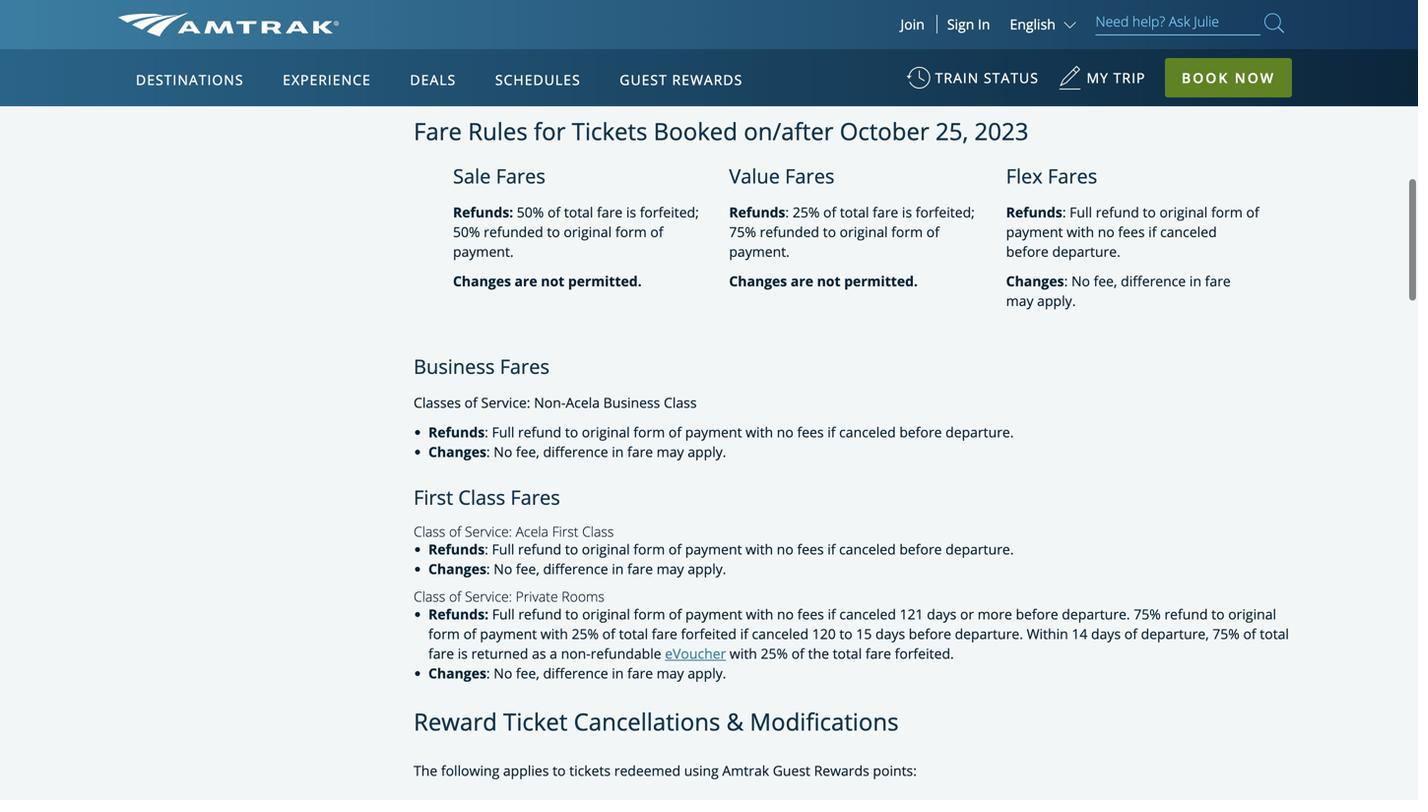 Task type: describe. For each thing, give the bounding box(es) containing it.
120
[[812, 625, 836, 644]]

changes are
[[453, 272, 537, 291]]

train
[[935, 68, 979, 87]]

0 vertical spatial first
[[414, 484, 453, 511]]

ticket
[[503, 706, 568, 738]]

with inside "refunds : full refund to original form of payment with no fees if canceled before departure. changes : no fee, difference in fare may apply."
[[746, 423, 773, 441]]

1 vertical spatial 50%
[[453, 223, 480, 241]]

payment. inside ': 25% of total fare is forfeited; 75% refunded to original form of payment.'
[[729, 242, 790, 261]]

rooms
[[562, 587, 605, 606]]

may inside "refunds : full refund to original form of payment with no fees if canceled before departure. changes : no fee, difference in fare may apply."
[[657, 442, 684, 461]]

in inside the ': no fee, difference in fare may apply.'
[[1190, 272, 1202, 291]]

changes are not permitted.
[[729, 272, 918, 291]]

of inside "refunds : full refund to original form of payment with no fees if canceled before departure. changes : no fee, difference in fare may apply."
[[669, 423, 682, 441]]

original inside : full refund to original form of payment with no fees if canceled before departure.
[[1160, 203, 1208, 222]]

form inside 50% of total fare is forfeited; 50% refunded to original form of payment.
[[615, 223, 647, 241]]

: 25% of total fare is forfeited; 75% refunded to original form of payment.
[[729, 203, 975, 261]]

no inside class of service: acela first class refunds : full refund to original form of payment with no fees if canceled before departure. changes : no fee, difference in fare may apply. class of service: private rooms
[[777, 540, 794, 559]]

english
[[1010, 15, 1056, 33]]

flex
[[1006, 163, 1043, 190]]

fees inside class of service: acela first class refunds : full refund to original form of payment with no fees if canceled before departure. changes : no fee, difference in fare may apply. class of service: private rooms
[[797, 540, 824, 559]]

redeemed
[[614, 762, 681, 780]]

2 vertical spatial service:
[[465, 587, 512, 606]]

members.
[[453, 24, 518, 43]]

1 horizontal spatial business
[[603, 393, 660, 412]]

sign in button
[[947, 15, 990, 33]]

status
[[984, 68, 1039, 87]]

departure. inside : full refund to original form of payment with no fees if canceled before departure.
[[1052, 242, 1121, 261]]

my trip
[[1087, 68, 1146, 87]]

value
[[729, 163, 780, 190]]

guest rewards
[[620, 70, 743, 89]]

rewards inside popup button
[[672, 70, 743, 89]]

refunds inside "refunds : full refund to original form of payment with no fees if canceled before departure. changes : no fee, difference in fare may apply."
[[428, 423, 485, 441]]

cancellations
[[574, 706, 720, 738]]

difference down non-
[[543, 664, 608, 683]]

sign
[[947, 15, 974, 33]]

october
[[840, 115, 929, 147]]

fee, down as
[[516, 664, 540, 683]]

full inside : full refund to original form of payment with no fees if canceled before departure.
[[1070, 203, 1092, 222]]

non-
[[534, 393, 566, 412]]

deals
[[410, 70, 456, 89]]

more
[[978, 605, 1012, 624]]

amtrak image
[[118, 13, 339, 36]]

if inside class of service: acela first class refunds : full refund to original form of payment with no fees if canceled before departure. changes : no fee, difference in fare may apply. class of service: private rooms
[[828, 540, 836, 559]]

booked
[[654, 115, 738, 147]]

departure. inside "refunds : full refund to original form of payment with no fees if canceled before departure. changes : no fee, difference in fare may apply."
[[946, 423, 1014, 441]]

no change fee
[[729, 54, 827, 72]]

121
[[900, 605, 923, 624]]

refunds: for 50% of total fare is forfeited; 50% refunded to original form of payment.
[[453, 203, 513, 222]]

refunds down value
[[729, 203, 785, 222]]

the
[[414, 762, 437, 780]]

changes : no fee, difference in fare may apply.
[[428, 664, 726, 683]]

may inside the ': no fee, difference in fare may apply.'
[[1006, 292, 1034, 310]]

rules
[[468, 115, 528, 147]]

if inside "refunds : full refund to original form of payment with no fees if canceled before departure. changes : no fee, difference in fare may apply."
[[828, 423, 836, 441]]

train status link
[[907, 59, 1039, 107]]

total inside 50% of total fare is forfeited; 50% refunded to original form of payment.
[[564, 203, 593, 222]]

0 horizontal spatial not
[[541, 272, 565, 291]]

join button
[[889, 15, 937, 33]]

fares for value fares
[[785, 163, 835, 190]]

experience
[[283, 70, 371, 89]]

to inside class of service: acela first class refunds : full refund to original form of payment with no fees if canceled before departure. changes : no fee, difference in fare may apply. class of service: private rooms
[[565, 540, 578, 559]]

evoucher with 25% of the total fare forfeited.
[[665, 645, 954, 663]]

original inside "refunds : full refund to original form of payment with no fees if canceled before departure. changes : no fee, difference in fare may apply."
[[582, 423, 630, 441]]

2 permitted. from the left
[[844, 272, 918, 291]]

form inside "refunds : full refund to original form of payment with no fees if canceled before departure. changes : no fee, difference in fare may apply."
[[634, 423, 665, 441]]

refunds : full refund to original form of payment with no fees if canceled before departure. changes : no fee, difference in fare may apply.
[[428, 423, 1014, 461]]

executive
[[641, 4, 702, 23]]

not for changes are not permitted.
[[817, 272, 841, 291]]

form inside ': 25% of total fare is forfeited; 75% refunded to original form of payment.'
[[891, 223, 923, 241]]

points:
[[873, 762, 917, 780]]

my trip button
[[1058, 59, 1146, 107]]

fares down non-
[[511, 484, 560, 511]]

0 horizontal spatial days
[[876, 625, 905, 644]]

upgrade coupons not allowed.
[[453, 54, 650, 72]]

may inside class of service: acela first class refunds : full refund to original form of payment with no fees if canceled before departure. changes : no fee, difference in fare may apply. class of service: private rooms
[[657, 560, 684, 579]]

or
[[960, 605, 974, 624]]

english button
[[1010, 15, 1081, 33]]

sale fares
[[453, 163, 546, 190]]

refund up as
[[518, 605, 562, 624]]

tickets
[[572, 115, 647, 147]]

apply. inside "refunds : full refund to original form of payment with no fees if canceled before departure. changes : no fee, difference in fare may apply."
[[688, 442, 726, 461]]

before inside class of service: acela first class refunds : full refund to original form of payment with no fees if canceled before departure. changes : no fee, difference in fare may apply. class of service: private rooms
[[899, 540, 942, 559]]

changes inside class of service: acela first class refunds : full refund to original form of payment with no fees if canceled before departure. changes : no fee, difference in fare may apply. class of service: private rooms
[[428, 560, 486, 579]]

applies
[[503, 762, 549, 780]]

classes of service: non-acela business class
[[414, 393, 697, 412]]

1 horizontal spatial guest
[[773, 762, 811, 780]]

waived
[[529, 4, 574, 23]]

no inside : full refund to original form of payment with no fees if canceled before departure.
[[1098, 223, 1115, 241]]

25,
[[936, 115, 968, 147]]

to inside 50% of total fare is forfeited; 50% refunded to original form of payment.
[[547, 223, 560, 241]]

changes for changes : no fee, difference in fare may apply.
[[428, 664, 486, 683]]

no inside class of service: acela first class refunds : full refund to original form of payment with no fees if canceled before departure. changes : no fee, difference in fare may apply. class of service: private rooms
[[494, 560, 512, 579]]

50% of total fare is forfeited; 50% refunded to original form of payment.
[[453, 203, 699, 261]]

: full refund to original form of payment with no fees if canceled before departure.
[[1006, 203, 1259, 261]]

allowed.
[[596, 54, 650, 72]]

fees inside "refunds : full refund to original form of payment with no fees if canceled before departure. changes : no fee, difference in fare may apply."
[[797, 423, 824, 441]]

coupons
[[512, 54, 567, 72]]

departure,
[[1141, 625, 1209, 644]]

canceled inside : full refund to original form of payment with no fees if canceled before departure.
[[1160, 223, 1217, 241]]

guest rewards button
[[612, 52, 751, 107]]

in
[[978, 15, 990, 33]]

a
[[550, 645, 557, 663]]

acela inside class of service: acela first class refunds : full refund to original form of payment with no fees if canceled before departure. changes : no fee, difference in fare may apply. class of service: private rooms
[[516, 522, 549, 541]]

: inside : full refund to original form of payment with no fees if canceled before departure.
[[1062, 203, 1066, 222]]

my
[[1087, 68, 1109, 87]]

14
[[1072, 625, 1088, 644]]

1 vertical spatial fee
[[806, 54, 827, 72]]

change
[[752, 54, 802, 72]]

schedules link
[[487, 49, 589, 106]]

fee, inside the ': no fee, difference in fare may apply.'
[[1094, 272, 1117, 291]]

business fares
[[414, 353, 550, 380]]

book
[[1182, 68, 1229, 87]]

no left change
[[729, 54, 749, 72]]

forfeited; inside ': 25% of total fare is forfeited; 75% refunded to original form of payment.'
[[916, 203, 975, 222]]

refunds down flex
[[1006, 203, 1062, 222]]

following
[[441, 762, 500, 780]]

change
[[453, 4, 502, 23]]

banner containing join
[[0, 0, 1418, 455]]

reward ticket cancellations & modifications
[[414, 706, 899, 738]]

sale
[[453, 163, 491, 190]]

of inside : full refund to original form of payment with no fees if canceled before departure.
[[1246, 203, 1259, 222]]

fare inside "refunds : full refund to original form of payment with no fees if canceled before departure. changes : no fee, difference in fare may apply."
[[627, 442, 653, 461]]

class of service: acela first class refunds : full refund to original form of payment with no fees if canceled before departure. changes : no fee, difference in fare may apply. class of service: private rooms
[[414, 522, 1014, 606]]

refund up departure,
[[1165, 605, 1208, 624]]

amtrak
[[722, 762, 769, 780]]

destinations button
[[128, 52, 252, 107]]

apply. inside class of service: acela first class refunds : full refund to original form of payment with no fees if canceled before departure. changes : no fee, difference in fare may apply. class of service: private rooms
[[688, 560, 726, 579]]

book now button
[[1165, 58, 1292, 98]]

fare inside ': 25% of total fare is forfeited; 75% refunded to original form of payment.'
[[873, 203, 898, 222]]

book now
[[1182, 68, 1275, 87]]

fare down refundable on the left bottom
[[627, 664, 653, 683]]

difference inside "refunds : full refund to original form of payment with no fees if canceled before departure. changes : no fee, difference in fare may apply."
[[543, 442, 608, 461]]

destinations
[[136, 70, 244, 89]]

tickets
[[569, 762, 611, 780]]

fee inside "change fee waived for select executive members."
[[505, 4, 525, 23]]

no inside full refund to original form of payment with no fees if canceled 121 days or more before departure. 75% refund to original form of payment with 25% of total fare forfeited if canceled 120 to 15 days before departure. within 14 days of departure, 75% of total fare is returned as a non-refundable
[[777, 605, 794, 624]]

full inside full refund to original form of payment with no fees if canceled 121 days or more before departure. 75% refund to original form of payment with 25% of total fare forfeited if canceled 120 to 15 days before departure. within 14 days of departure, 75% of total fare is returned as a non-refundable
[[492, 605, 515, 624]]

for inside "change fee waived for select executive members."
[[577, 4, 596, 23]]

in inside "refunds : full refund to original form of payment with no fees if canceled before departure. changes : no fee, difference in fare may apply."
[[612, 442, 624, 461]]

original inside 50% of total fare is forfeited; 50% refunded to original form of payment.
[[564, 223, 612, 241]]

full refund to original form of payment with no fees if canceled 121 days or more before departure. 75% refund to original form of payment with 25% of total fare forfeited if canceled 120 to 15 days before departure. within 14 days of departure, 75% of total fare is returned as a non-refundable
[[428, 605, 1289, 663]]

payment inside "refunds : full refund to original form of payment with no fees if canceled before departure. changes : no fee, difference in fare may apply."
[[685, 423, 742, 441]]

no inside the ': no fee, difference in fare may apply.'
[[1071, 272, 1090, 291]]

fee, inside class of service: acela first class refunds : full refund to original form of payment with no fees if canceled before departure. changes : no fee, difference in fare may apply. class of service: private rooms
[[516, 560, 540, 579]]

: inside ': 25% of total fare is forfeited; 75% refunded to original form of payment.'
[[785, 203, 789, 222]]

1 horizontal spatial days
[[927, 605, 957, 624]]

service: for non-
[[481, 393, 530, 412]]

before inside "refunds : full refund to original form of payment with no fees if canceled before departure. changes : no fee, difference in fare may apply."
[[899, 423, 942, 441]]

returned
[[471, 645, 528, 663]]



Task type: vqa. For each thing, say whether or not it's contained in the screenshot.
Refunds: associated with 50% of total fare is forfeited; 50% refunded to original form of payment.
yes



Task type: locate. For each thing, give the bounding box(es) containing it.
fares up non-
[[500, 353, 550, 380]]

1 horizontal spatial for
[[577, 4, 596, 23]]

payment inside class of service: acela first class refunds : full refund to original form of payment with no fees if canceled before departure. changes : no fee, difference in fare may apply. class of service: private rooms
[[685, 540, 742, 559]]

50% down sale
[[453, 223, 480, 241]]

to inside "refunds : full refund to original form of payment with no fees if canceled before departure. changes : no fee, difference in fare may apply."
[[565, 423, 578, 441]]

1 forfeited; from the left
[[640, 203, 699, 222]]

payment.
[[453, 242, 514, 261], [729, 242, 790, 261]]

2 horizontal spatial 25%
[[793, 203, 820, 222]]

2 vertical spatial 75%
[[1213, 625, 1240, 644]]

refund up the private
[[518, 540, 562, 559]]

2 payment. from the left
[[729, 242, 790, 261]]

fee, down non-
[[516, 442, 540, 461]]

reward
[[414, 706, 497, 738]]

forfeited.
[[895, 645, 954, 663]]

experience button
[[275, 52, 379, 107]]

if inside : full refund to original form of payment with no fees if canceled before departure.
[[1149, 223, 1157, 241]]

25% inside full refund to original form of payment with no fees if canceled 121 days or more before departure. 75% refund to original form of payment with 25% of total fare forfeited if canceled 120 to 15 days before departure. within 14 days of departure, 75% of total fare is returned as a non-refundable
[[572, 625, 599, 644]]

to inside : full refund to original form of payment with no fees if canceled before departure.
[[1143, 203, 1156, 222]]

1 vertical spatial refunds:
[[428, 605, 489, 624]]

original
[[1160, 203, 1208, 222], [564, 223, 612, 241], [840, 223, 888, 241], [582, 423, 630, 441], [582, 540, 630, 559], [582, 605, 630, 624], [1228, 605, 1276, 624]]

canceled inside "refunds : full refund to original form of payment with no fees if canceled before departure. changes : no fee, difference in fare may apply."
[[839, 423, 896, 441]]

fare down : full refund to original form of payment with no fees if canceled before departure.
[[1205, 272, 1231, 291]]

value fares
[[729, 163, 835, 190]]

in down : full refund to original form of payment with no fees if canceled before departure.
[[1190, 272, 1202, 291]]

first
[[414, 484, 453, 511], [552, 522, 579, 541]]

trip
[[1114, 68, 1146, 87]]

refund
[[1096, 203, 1139, 222], [518, 423, 562, 441], [518, 540, 562, 559], [518, 605, 562, 624], [1165, 605, 1208, 624]]

fare inside 50% of total fare is forfeited; 50% refunded to original form of payment.
[[597, 203, 623, 222]]

refunded inside ': 25% of total fare is forfeited; 75% refunded to original form of payment.'
[[760, 223, 819, 241]]

if
[[1149, 223, 1157, 241], [828, 423, 836, 441], [828, 540, 836, 559], [828, 605, 836, 624], [740, 625, 748, 644]]

refund down "flex fares"
[[1096, 203, 1139, 222]]

: no fee, difference in fare may apply.
[[1006, 272, 1231, 310]]

not right are
[[817, 272, 841, 291]]

guest inside popup button
[[620, 70, 668, 89]]

of
[[548, 203, 561, 222], [823, 203, 836, 222], [1246, 203, 1259, 222], [650, 223, 663, 241], [926, 223, 939, 241], [465, 393, 478, 412], [669, 423, 682, 441], [449, 522, 461, 541], [669, 540, 682, 559], [449, 587, 461, 606], [669, 605, 682, 624], [463, 625, 476, 644], [602, 625, 615, 644], [1124, 625, 1137, 644], [1243, 625, 1256, 644], [792, 645, 805, 663]]

refunds:
[[453, 203, 513, 222], [428, 605, 489, 624]]

full down classes of service: non-acela business class
[[492, 423, 515, 441]]

forfeited; down booked at the top of page
[[640, 203, 699, 222]]

within
[[1027, 625, 1068, 644]]

before
[[1006, 242, 1049, 261], [899, 423, 942, 441], [899, 540, 942, 559], [1016, 605, 1058, 624], [909, 625, 951, 644]]

difference up rooms
[[543, 560, 608, 579]]

forfeited;
[[640, 203, 699, 222], [916, 203, 975, 222]]

total inside ': 25% of total fare is forfeited; 75% refunded to original form of payment.'
[[840, 203, 869, 222]]

no inside "refunds : full refund to original form of payment with no fees if canceled before departure. changes : no fee, difference in fare may apply."
[[777, 423, 794, 441]]

refunds: down sale
[[453, 203, 513, 222]]

refund inside "refunds : full refund to original form of payment with no fees if canceled before departure. changes : no fee, difference in fare may apply."
[[518, 423, 562, 441]]

75% up departure,
[[1134, 605, 1161, 624]]

train status
[[935, 68, 1039, 87]]

refunds inside class of service: acela first class refunds : full refund to original form of payment with no fees if canceled before departure. changes : no fee, difference in fare may apply. class of service: private rooms
[[428, 540, 485, 559]]

0 horizontal spatial acela
[[516, 522, 549, 541]]

0 horizontal spatial permitted.
[[568, 272, 642, 291]]

fees inside : full refund to original form of payment with no fees if canceled before departure.
[[1118, 223, 1145, 241]]

before inside : full refund to original form of payment with no fees if canceled before departure.
[[1006, 242, 1049, 261]]

difference down classes of service: non-acela business class
[[543, 442, 608, 461]]

first down classes
[[414, 484, 453, 511]]

0 vertical spatial guest
[[620, 70, 668, 89]]

is left returned on the bottom left of the page
[[458, 645, 468, 663]]

changes for changes are not permitted.
[[729, 272, 787, 291]]

1 vertical spatial for
[[534, 115, 566, 147]]

sign in
[[947, 15, 990, 33]]

refunded up are
[[760, 223, 819, 241]]

classes
[[414, 393, 461, 412]]

no down returned on the bottom left of the page
[[494, 664, 512, 683]]

is down "tickets"
[[626, 203, 636, 222]]

difference down : full refund to original form of payment with no fees if canceled before departure.
[[1121, 272, 1186, 291]]

changes
[[729, 272, 787, 291], [1006, 272, 1064, 291], [428, 442, 486, 461], [428, 560, 486, 579], [428, 664, 486, 683]]

service: for acela
[[465, 522, 512, 541]]

fees inside full refund to original form of payment with no fees if canceled 121 days or more before departure. 75% refund to original form of payment with 25% of total fare forfeited if canceled 120 to 15 days before departure. within 14 days of departure, 75% of total fare is returned as a non-refundable
[[797, 605, 824, 624]]

original inside ': 25% of total fare is forfeited; 75% refunded to original form of payment.'
[[840, 223, 888, 241]]

0 horizontal spatial is
[[458, 645, 468, 663]]

0 vertical spatial 25%
[[793, 203, 820, 222]]

1 horizontal spatial 50%
[[517, 203, 544, 222]]

first inside class of service: acela first class refunds : full refund to original form of payment with no fees if canceled before departure. changes : no fee, difference in fare may apply. class of service: private rooms
[[552, 522, 579, 541]]

no
[[729, 54, 749, 72], [1071, 272, 1090, 291], [494, 442, 512, 461], [494, 560, 512, 579], [494, 664, 512, 683]]

0 horizontal spatial refunded
[[484, 223, 543, 241]]

apply.
[[1037, 292, 1076, 310], [688, 442, 726, 461], [688, 560, 726, 579], [688, 664, 726, 683]]

fee
[[505, 4, 525, 23], [806, 54, 827, 72]]

rewards down modifications
[[814, 762, 869, 780]]

1 horizontal spatial 75%
[[1134, 605, 1161, 624]]

join
[[901, 15, 925, 33]]

2 horizontal spatial not
[[817, 272, 841, 291]]

full down "flex fares"
[[1070, 203, 1092, 222]]

deals button
[[402, 52, 464, 107]]

25% inside ': 25% of total fare is forfeited; 75% refunded to original form of payment.'
[[793, 203, 820, 222]]

2 vertical spatial 25%
[[761, 645, 788, 663]]

service:
[[481, 393, 530, 412], [465, 522, 512, 541], [465, 587, 512, 606]]

private
[[516, 587, 558, 606]]

0 horizontal spatial 75%
[[729, 223, 756, 241]]

1 vertical spatial business
[[603, 393, 660, 412]]

total
[[564, 203, 593, 222], [840, 203, 869, 222], [619, 625, 648, 644], [1260, 625, 1289, 644], [833, 645, 862, 663]]

50% down sale fares at the top left
[[517, 203, 544, 222]]

refunded up changes are
[[484, 223, 543, 241]]

apply. inside the ': no fee, difference in fare may apply.'
[[1037, 292, 1076, 310]]

refunds down classes
[[428, 423, 485, 441]]

1 horizontal spatial not
[[571, 54, 593, 72]]

days left or
[[927, 605, 957, 624]]

in up refundable on the left bottom
[[612, 560, 624, 579]]

fares down 'on/after'
[[785, 163, 835, 190]]

0 horizontal spatial first
[[414, 484, 453, 511]]

fare
[[414, 115, 462, 147]]

not down "change fee waived for select executive members."
[[571, 54, 593, 72]]

refunded inside 50% of total fare is forfeited; 50% refunded to original form of payment.
[[484, 223, 543, 241]]

2023
[[975, 115, 1029, 147]]

refund down non-
[[518, 423, 562, 441]]

service: down business fares
[[481, 393, 530, 412]]

using
[[684, 762, 719, 780]]

0 vertical spatial 75%
[[729, 223, 756, 241]]

days
[[927, 605, 957, 624], [876, 625, 905, 644], [1091, 625, 1121, 644]]

now
[[1235, 68, 1275, 87]]

no
[[1098, 223, 1115, 241], [777, 423, 794, 441], [777, 540, 794, 559], [777, 605, 794, 624]]

refunds: up returned on the bottom left of the page
[[428, 605, 489, 624]]

full left the private
[[492, 605, 515, 624]]

fare
[[597, 203, 623, 222], [873, 203, 898, 222], [1205, 272, 1231, 291], [627, 442, 653, 461], [627, 560, 653, 579], [652, 625, 677, 644], [428, 645, 454, 663], [866, 645, 891, 663], [627, 664, 653, 683]]

1 refunded from the left
[[484, 223, 543, 241]]

fare inside the ': no fee, difference in fare may apply.'
[[1205, 272, 1231, 291]]

departure. inside class of service: acela first class refunds : full refund to original form of payment with no fees if canceled before departure. changes : no fee, difference in fare may apply. class of service: private rooms
[[946, 540, 1014, 559]]

fare rules for tickets booked on/after october 25, 2023
[[414, 115, 1029, 147]]

for right rules on the top left of page
[[534, 115, 566, 147]]

2 refunded from the left
[[760, 223, 819, 241]]

is inside 50% of total fare is forfeited; 50% refunded to original form of payment.
[[626, 203, 636, 222]]

25% left 'the'
[[761, 645, 788, 663]]

1 vertical spatial guest
[[773, 762, 811, 780]]

fee, up the private
[[516, 560, 540, 579]]

no up first class fares
[[494, 442, 512, 461]]

0 vertical spatial refunds:
[[453, 203, 513, 222]]

changes for changes
[[1006, 272, 1064, 291]]

0 horizontal spatial payment.
[[453, 242, 514, 261]]

fares right flex
[[1048, 163, 1097, 190]]

form inside : full refund to original form of payment with no fees if canceled before departure.
[[1211, 203, 1243, 222]]

fare inside class of service: acela first class refunds : full refund to original form of payment with no fees if canceled before departure. changes : no fee, difference in fare may apply. class of service: private rooms
[[627, 560, 653, 579]]

original inside class of service: acela first class refunds : full refund to original form of payment with no fees if canceled before departure. changes : no fee, difference in fare may apply. class of service: private rooms
[[582, 540, 630, 559]]

fees
[[1118, 223, 1145, 241], [797, 423, 824, 441], [797, 540, 824, 559], [797, 605, 824, 624]]

upgrade
[[453, 54, 509, 72]]

0 vertical spatial business
[[414, 353, 495, 380]]

service: down first class fares
[[465, 522, 512, 541]]

1 vertical spatial service:
[[465, 522, 512, 541]]

fare left returned on the bottom left of the page
[[428, 645, 454, 663]]

forfeited; down the 25,
[[916, 203, 975, 222]]

15
[[856, 625, 872, 644]]

fare down "tickets"
[[597, 203, 623, 222]]

1 horizontal spatial forfeited;
[[916, 203, 975, 222]]

service: left the private
[[465, 587, 512, 606]]

2 horizontal spatial 75%
[[1213, 625, 1240, 644]]

fares for sale fares
[[496, 163, 546, 190]]

1 vertical spatial rewards
[[814, 762, 869, 780]]

1 vertical spatial first
[[552, 522, 579, 541]]

evoucher
[[665, 645, 726, 663]]

is inside full refund to original form of payment with no fees if canceled 121 days or more before departure. 75% refund to original form of payment with 25% of total fare forfeited if canceled 120 to 15 days before departure. within 14 days of departure, 75% of total fare is returned as a non-refundable
[[458, 645, 468, 663]]

non-
[[561, 645, 591, 663]]

full down first class fares
[[492, 540, 515, 559]]

0 vertical spatial rewards
[[672, 70, 743, 89]]

1 horizontal spatial fee
[[806, 54, 827, 72]]

refunds down first class fares
[[428, 540, 485, 559]]

select
[[600, 4, 638, 23]]

fares for business fares
[[500, 353, 550, 380]]

the following applies to tickets redeemed using amtrak guest rewards points:
[[414, 762, 917, 780]]

application
[[191, 164, 664, 440]]

canceled inside class of service: acela first class refunds : full refund to original form of payment with no fees if canceled before departure. changes : no fee, difference in fare may apply. class of service: private rooms
[[839, 540, 896, 559]]

not
[[571, 54, 593, 72], [541, 272, 565, 291], [817, 272, 841, 291]]

rewards up booked at the top of page
[[672, 70, 743, 89]]

first class fares
[[414, 484, 560, 511]]

permitted. down ': 25% of total fare is forfeited; 75% refunded to original form of payment.'
[[844, 272, 918, 291]]

0 horizontal spatial guest
[[620, 70, 668, 89]]

fee up the "members."
[[505, 4, 525, 23]]

fare down october on the right
[[873, 203, 898, 222]]

no down : full refund to original form of payment with no fees if canceled before departure.
[[1071, 272, 1090, 291]]

the
[[808, 645, 829, 663]]

forfeited; inside 50% of total fare is forfeited; 50% refunded to original form of payment.
[[640, 203, 699, 222]]

1 horizontal spatial rewards
[[814, 762, 869, 780]]

1 horizontal spatial payment.
[[729, 242, 790, 261]]

1 vertical spatial acela
[[516, 522, 549, 541]]

25%
[[793, 203, 820, 222], [572, 625, 599, 644], [761, 645, 788, 663]]

to
[[1143, 203, 1156, 222], [547, 223, 560, 241], [823, 223, 836, 241], [565, 423, 578, 441], [565, 540, 578, 559], [565, 605, 579, 624], [1212, 605, 1225, 624], [839, 625, 853, 644], [553, 762, 566, 780]]

regions map image
[[191, 164, 664, 440]]

difference
[[1121, 272, 1186, 291], [543, 442, 608, 461], [543, 560, 608, 579], [543, 664, 608, 683]]

business right non-
[[603, 393, 660, 412]]

with
[[1067, 223, 1094, 241], [746, 423, 773, 441], [746, 540, 773, 559], [746, 605, 774, 624], [541, 625, 568, 644], [730, 645, 757, 663]]

is down october on the right
[[902, 203, 912, 222]]

75%
[[729, 223, 756, 241], [1134, 605, 1161, 624], [1213, 625, 1240, 644]]

first up rooms
[[552, 522, 579, 541]]

0 vertical spatial service:
[[481, 393, 530, 412]]

fares for flex fares
[[1048, 163, 1097, 190]]

1 horizontal spatial 25%
[[761, 645, 788, 663]]

25% down value fares
[[793, 203, 820, 222]]

on/after
[[744, 115, 834, 147]]

banner
[[0, 0, 1418, 455]]

2 horizontal spatial is
[[902, 203, 912, 222]]

1 payment. from the left
[[453, 242, 514, 261]]

evoucher link
[[665, 645, 726, 663]]

refunds: for full refund to original form of payment with no fees if canceled 121 days or more before departure. 75% refund to original form of payment with 25% of total fare forfeited if canceled 120 to 15 days before departure. within 14 days of departure, 75% of total fare is returned as a non-refundable
[[428, 605, 489, 624]]

1 horizontal spatial is
[[626, 203, 636, 222]]

change fee waived for select executive members.
[[453, 4, 702, 43]]

fare down 15 on the right bottom of page
[[866, 645, 891, 663]]

full inside class of service: acela first class refunds : full refund to original form of payment with no fees if canceled before departure. changes : no fee, difference in fare may apply. class of service: private rooms
[[492, 540, 515, 559]]

refund inside class of service: acela first class refunds : full refund to original form of payment with no fees if canceled before departure. changes : no fee, difference in fare may apply. class of service: private rooms
[[518, 540, 562, 559]]

changes inside "refunds : full refund to original form of payment with no fees if canceled before departure. changes : no fee, difference in fare may apply."
[[428, 442, 486, 461]]

search icon image
[[1265, 9, 1284, 36]]

in
[[1190, 272, 1202, 291], [612, 442, 624, 461], [612, 560, 624, 579], [612, 664, 624, 683]]

schedules
[[495, 70, 581, 89]]

business up classes
[[414, 353, 495, 380]]

1 vertical spatial 75%
[[1134, 605, 1161, 624]]

0 vertical spatial fee
[[505, 4, 525, 23]]

is
[[626, 203, 636, 222], [902, 203, 912, 222], [458, 645, 468, 663]]

fare up refundable on the left bottom
[[627, 560, 653, 579]]

with inside : full refund to original form of payment with no fees if canceled before departure.
[[1067, 223, 1094, 241]]

is inside ': 25% of total fare is forfeited; 75% refunded to original form of payment.'
[[902, 203, 912, 222]]

difference inside the ': no fee, difference in fare may apply.'
[[1121, 272, 1186, 291]]

payment inside : full refund to original form of payment with no fees if canceled before departure.
[[1006, 223, 1063, 241]]

to inside ': 25% of total fare is forfeited; 75% refunded to original form of payment.'
[[823, 223, 836, 241]]

fee, inside "refunds : full refund to original form of payment with no fees if canceled before departure. changes : no fee, difference in fare may apply."
[[516, 442, 540, 461]]

1 horizontal spatial permitted.
[[844, 272, 918, 291]]

1 horizontal spatial refunded
[[760, 223, 819, 241]]

0 horizontal spatial rewards
[[672, 70, 743, 89]]

2 forfeited; from the left
[[916, 203, 975, 222]]

difference inside class of service: acela first class refunds : full refund to original form of payment with no fees if canceled before departure. changes : no fee, difference in fare may apply. class of service: private rooms
[[543, 560, 608, 579]]

in down refundable on the left bottom
[[612, 664, 624, 683]]

form inside class of service: acela first class refunds : full refund to original form of payment with no fees if canceled before departure. changes : no fee, difference in fare may apply. class of service: private rooms
[[634, 540, 665, 559]]

0 horizontal spatial 50%
[[453, 223, 480, 241]]

1 permitted. from the left
[[568, 272, 642, 291]]

in inside class of service: acela first class refunds : full refund to original form of payment with no fees if canceled before departure. changes : no fee, difference in fare may apply. class of service: private rooms
[[612, 560, 624, 579]]

:
[[785, 203, 789, 222], [1062, 203, 1066, 222], [1064, 272, 1068, 291], [485, 423, 488, 441], [486, 442, 490, 461], [485, 540, 488, 559], [486, 560, 490, 579], [486, 664, 490, 683]]

no down first class fares
[[494, 560, 512, 579]]

guest right amtrak
[[773, 762, 811, 780]]

payment. inside 50% of total fare is forfeited; 50% refunded to original form of payment.
[[453, 242, 514, 261]]

0 vertical spatial for
[[577, 4, 596, 23]]

payment
[[1006, 223, 1063, 241], [685, 423, 742, 441], [685, 540, 742, 559], [685, 605, 742, 624], [480, 625, 537, 644]]

75% down value
[[729, 223, 756, 241]]

guest up "tickets"
[[620, 70, 668, 89]]

fee right change
[[806, 54, 827, 72]]

0 horizontal spatial business
[[414, 353, 495, 380]]

no inside "refunds : full refund to original form of payment with no fees if canceled before departure. changes : no fee, difference in fare may apply."
[[494, 442, 512, 461]]

permitted. down 50% of total fare is forfeited; 50% refunded to original form of payment.
[[568, 272, 642, 291]]

: inside the ': no fee, difference in fare may apply.'
[[1064, 272, 1068, 291]]

0 horizontal spatial fee
[[505, 4, 525, 23]]

acela
[[566, 393, 600, 412], [516, 522, 549, 541]]

refund inside : full refund to original form of payment with no fees if canceled before departure.
[[1096, 203, 1139, 222]]

days right 15 on the right bottom of page
[[876, 625, 905, 644]]

flex fares
[[1006, 163, 1097, 190]]

not down 50% of total fare is forfeited; 50% refunded to original form of payment.
[[541, 272, 565, 291]]

not for upgrade coupons not allowed.
[[571, 54, 593, 72]]

fare up evoucher "link"
[[652, 625, 677, 644]]

1 horizontal spatial acela
[[566, 393, 600, 412]]

0 horizontal spatial forfeited;
[[640, 203, 699, 222]]

refunds
[[729, 203, 785, 222], [1006, 203, 1062, 222], [428, 423, 485, 441], [428, 540, 485, 559]]

permitted.
[[568, 272, 642, 291], [844, 272, 918, 291]]

payment. up changes are
[[453, 242, 514, 261]]

fares right sale
[[496, 163, 546, 190]]

full inside "refunds : full refund to original form of payment with no fees if canceled before departure. changes : no fee, difference in fare may apply."
[[492, 423, 515, 441]]

0 horizontal spatial 25%
[[572, 625, 599, 644]]

rewards
[[672, 70, 743, 89], [814, 762, 869, 780]]

with inside class of service: acela first class refunds : full refund to original form of payment with no fees if canceled before departure. changes : no fee, difference in fare may apply. class of service: private rooms
[[746, 540, 773, 559]]

days right 14
[[1091, 625, 1121, 644]]

forfeited
[[681, 625, 737, 644]]

for left select at the top left of page
[[577, 4, 596, 23]]

25% up non-
[[572, 625, 599, 644]]

&
[[726, 706, 744, 738]]

2 horizontal spatial days
[[1091, 625, 1121, 644]]

in down classes of service: non-acela business class
[[612, 442, 624, 461]]

0 vertical spatial acela
[[566, 393, 600, 412]]

75% right departure,
[[1213, 625, 1240, 644]]

1 horizontal spatial first
[[552, 522, 579, 541]]

0 vertical spatial 50%
[[517, 203, 544, 222]]

Please enter your search item search field
[[1096, 10, 1261, 35]]

payment. up 'changes are not permitted.'
[[729, 242, 790, 261]]

modifications
[[750, 706, 899, 738]]

75% inside ': 25% of total fare is forfeited; 75% refunded to original form of payment.'
[[729, 223, 756, 241]]

fee,
[[1094, 272, 1117, 291], [516, 442, 540, 461], [516, 560, 540, 579], [516, 664, 540, 683]]

are
[[791, 272, 813, 291]]

0 horizontal spatial for
[[534, 115, 566, 147]]

as
[[532, 645, 546, 663]]

may
[[1006, 292, 1034, 310], [657, 442, 684, 461], [657, 560, 684, 579], [657, 664, 684, 683]]

1 vertical spatial 25%
[[572, 625, 599, 644]]

fare down classes of service: non-acela business class
[[627, 442, 653, 461]]

class
[[664, 393, 697, 412], [458, 484, 505, 511], [414, 522, 445, 541], [582, 522, 614, 541], [414, 587, 445, 606]]

fee, down : full refund to original form of payment with no fees if canceled before departure.
[[1094, 272, 1117, 291]]



